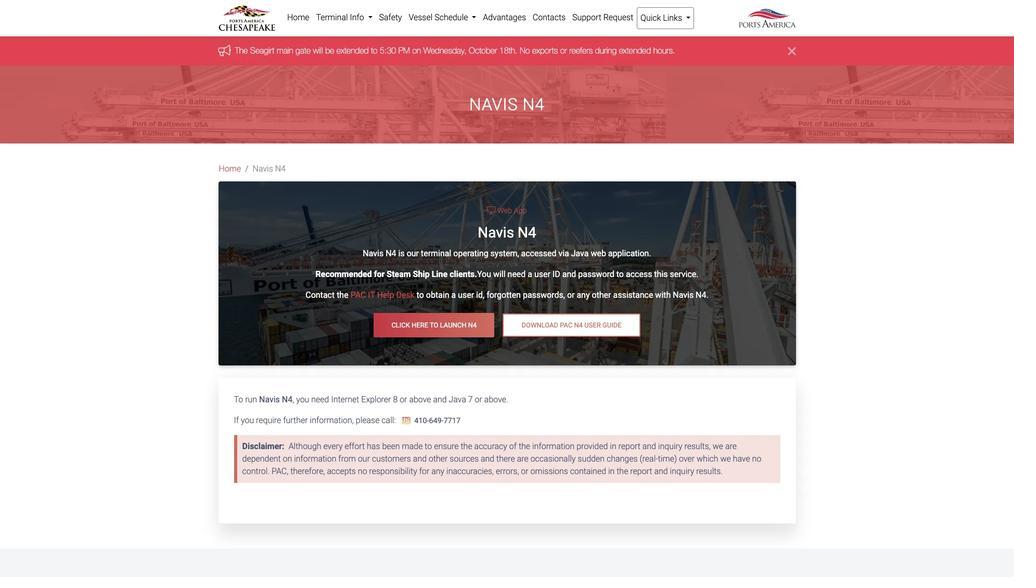 Task type: vqa. For each thing, say whether or not it's contained in the screenshot.
or
yes



Task type: locate. For each thing, give the bounding box(es) containing it.
or inside although every effort has been made to ensure the accuracy of the information provided in report and inquiry results, we are dependent on information from our customers and other sources and there are occasionally sudden changes (real-time) over which we have no control. pac, therefore, accepts no responsibility for any inaccuracies, errors, or omissions contained in the report and inquiry results.
[[521, 467, 529, 476]]

any down ensure
[[431, 467, 444, 476]]

to left 5:30
[[371, 46, 378, 55]]

or
[[560, 46, 567, 55], [567, 291, 575, 300], [400, 395, 407, 405], [475, 395, 482, 405], [521, 467, 529, 476]]

of
[[509, 442, 517, 451]]

bullhorn image
[[218, 45, 235, 56]]

0 vertical spatial user
[[534, 270, 551, 280]]

pm
[[398, 46, 410, 55]]

information up therefore,
[[294, 454, 336, 464]]

0 vertical spatial navis n4
[[469, 95, 545, 115]]

0 horizontal spatial home
[[219, 164, 241, 174]]

other
[[592, 291, 611, 300], [429, 454, 448, 464]]

wednesday,
[[424, 46, 467, 55]]

1 horizontal spatial for
[[419, 467, 429, 476]]

for down made
[[419, 467, 429, 476]]

0 vertical spatial other
[[592, 291, 611, 300]]

information,
[[310, 416, 354, 425]]

operating
[[453, 249, 488, 259]]

1 vertical spatial home link
[[219, 163, 241, 176]]

0 vertical spatial any
[[577, 291, 590, 300]]

0 horizontal spatial are
[[517, 454, 529, 464]]

in up changes
[[610, 442, 616, 451]]

1 vertical spatial any
[[431, 467, 444, 476]]

to inside although every effort has been made to ensure the accuracy of the information provided in report and inquiry results, we are dependent on information from our customers and other sources and there are occasionally sudden changes (real-time) over which we have no control. pac, therefore, accepts no responsibility for any inaccuracies, errors, or omissions contained in the report and inquiry results.
[[425, 442, 432, 451]]

system,
[[491, 249, 519, 259]]

links
[[663, 13, 682, 23]]

to right here
[[430, 321, 438, 329]]

extended
[[337, 46, 369, 55], [619, 46, 651, 55]]

a down accessed
[[528, 270, 532, 280]]

1 horizontal spatial any
[[577, 291, 590, 300]]

time)
[[658, 454, 677, 464]]

are up have
[[725, 442, 737, 451]]

user
[[585, 321, 601, 329]]

1 vertical spatial will
[[493, 270, 506, 280]]

results.
[[696, 467, 723, 476]]

on up 'pac,' at the bottom of the page
[[283, 454, 292, 464]]

close image
[[788, 45, 796, 57]]

extended right during
[[619, 46, 651, 55]]

0 horizontal spatial our
[[358, 454, 370, 464]]

will inside the seagirt main gate will be extended to 5:30 pm on wednesday, october 18th.  no exports or reefers during extended hours. alert
[[313, 46, 323, 55]]

1 vertical spatial are
[[517, 454, 529, 464]]

ensure
[[434, 442, 459, 451]]

download pac n4 user guide
[[522, 321, 622, 329]]

report down the (real- at the right of the page
[[630, 467, 652, 476]]

1 vertical spatial other
[[429, 454, 448, 464]]

1 horizontal spatial a
[[528, 270, 532, 280]]

0 vertical spatial information
[[532, 442, 575, 451]]

we up which
[[713, 442, 723, 451]]

click here to launch n4
[[392, 321, 477, 329]]

vessel
[[409, 12, 433, 22]]

1 horizontal spatial need
[[508, 270, 526, 280]]

the left pac
[[337, 291, 348, 300]]

the
[[235, 46, 248, 55]]

or right errors,
[[521, 467, 529, 476]]

advantages link
[[480, 7, 529, 28]]

0 horizontal spatial on
[[283, 454, 292, 464]]

results,
[[685, 442, 711, 451]]

has
[[367, 442, 380, 451]]

1 vertical spatial on
[[283, 454, 292, 464]]

0 horizontal spatial extended
[[337, 46, 369, 55]]

to run navis n4 , you need internet explorer 8 or above and java 7 or above.
[[234, 395, 508, 405]]

report
[[618, 442, 640, 451], [630, 467, 652, 476]]

0 vertical spatial home link
[[284, 7, 313, 28]]

need up 'if you require further information, please call:'
[[311, 395, 329, 405]]

web
[[591, 249, 606, 259]]

from
[[338, 454, 356, 464]]

inquiry down over
[[670, 467, 694, 476]]

password
[[578, 270, 614, 280]]

on right pm
[[412, 46, 421, 55]]

for left the steam
[[374, 270, 385, 280]]

you
[[477, 270, 491, 280]]

0 vertical spatial no
[[752, 454, 761, 464]]

on
[[412, 46, 421, 55], [283, 454, 292, 464]]

the seagirt main gate will be extended to 5:30 pm on wednesday, october 18th.  no exports or reefers during extended hours. alert
[[0, 37, 1014, 66]]

contacts link
[[529, 7, 569, 28]]

0 vertical spatial for
[[374, 270, 385, 280]]

no right the accepts
[[358, 467, 367, 476]]

pac
[[560, 321, 573, 329]]

and right id
[[562, 270, 576, 280]]

n4.
[[696, 291, 709, 300]]

navis n4 is our terminal operating system, accessed via java web application.
[[363, 249, 651, 259]]

to inside alert
[[371, 46, 378, 55]]

1 vertical spatial our
[[358, 454, 370, 464]]

request
[[603, 12, 633, 22]]

or right 8
[[400, 395, 407, 405]]

sudden
[[578, 454, 605, 464]]

1 horizontal spatial home
[[287, 12, 309, 22]]

omissions
[[531, 467, 568, 476]]

java left the 7
[[449, 395, 466, 405]]

our
[[407, 249, 419, 259], [358, 454, 370, 464]]

are right there
[[517, 454, 529, 464]]

every
[[323, 442, 343, 451]]

with
[[655, 291, 671, 300]]

0 vertical spatial java
[[571, 249, 589, 259]]

need up contact the pac it help desk to obtain a user id, forgotten passwords, or any other assistance with navis n4.
[[508, 270, 526, 280]]

1 horizontal spatial are
[[725, 442, 737, 451]]

7717
[[444, 417, 461, 425]]

steam
[[387, 270, 411, 280]]

the up sources
[[461, 442, 472, 451]]

in
[[610, 442, 616, 451], [608, 467, 615, 476]]

the down changes
[[617, 467, 628, 476]]

1 horizontal spatial will
[[493, 270, 506, 280]]

1 horizontal spatial user
[[534, 270, 551, 280]]

user left id,
[[458, 291, 474, 300]]

and down accuracy
[[481, 454, 494, 464]]

1 vertical spatial need
[[311, 395, 329, 405]]

need
[[508, 270, 526, 280], [311, 395, 329, 405]]

1 horizontal spatial you
[[296, 395, 309, 405]]

0 horizontal spatial a
[[451, 291, 456, 300]]

pac,
[[272, 467, 288, 476]]

other down ensure
[[429, 454, 448, 464]]

report up changes
[[618, 442, 640, 451]]

1 horizontal spatial java
[[571, 249, 589, 259]]

0 vertical spatial on
[[412, 46, 421, 55]]

0 horizontal spatial information
[[294, 454, 336, 464]]

0 vertical spatial will
[[313, 46, 323, 55]]

0 vertical spatial our
[[407, 249, 419, 259]]

support request link
[[569, 7, 637, 28]]

1 horizontal spatial no
[[752, 454, 761, 464]]

therefore,
[[290, 467, 325, 476]]

0 vertical spatial inquiry
[[658, 442, 683, 451]]

no right have
[[752, 454, 761, 464]]

run
[[245, 395, 257, 405]]

user left id
[[534, 270, 551, 280]]

you right ,
[[296, 395, 309, 405]]

1 vertical spatial for
[[419, 467, 429, 476]]

1 vertical spatial you
[[241, 416, 254, 425]]

0 vertical spatial you
[[296, 395, 309, 405]]

1 vertical spatial user
[[458, 291, 474, 300]]

other down password
[[592, 291, 611, 300]]

home
[[287, 12, 309, 22], [219, 164, 241, 174]]

navis n4
[[469, 95, 545, 115], [253, 164, 286, 174], [478, 224, 536, 241]]

accepts
[[327, 467, 356, 476]]

java right "via"
[[571, 249, 589, 259]]

will left 'be'
[[313, 46, 323, 55]]

1 vertical spatial java
[[449, 395, 466, 405]]

our right is
[[407, 249, 419, 259]]

id
[[553, 270, 560, 280]]

0 vertical spatial need
[[508, 270, 526, 280]]

information up occasionally
[[532, 442, 575, 451]]

please
[[356, 416, 380, 425]]

1 horizontal spatial on
[[412, 46, 421, 55]]

to right made
[[425, 442, 432, 451]]

have
[[733, 454, 750, 464]]

0 vertical spatial a
[[528, 270, 532, 280]]

in down changes
[[608, 467, 615, 476]]

1 vertical spatial information
[[294, 454, 336, 464]]

which
[[697, 454, 718, 464]]

0 horizontal spatial no
[[358, 467, 367, 476]]

0 horizontal spatial need
[[311, 395, 329, 405]]

pac
[[351, 291, 366, 300]]

no
[[520, 46, 530, 55]]

there
[[496, 454, 515, 464]]

0 horizontal spatial any
[[431, 467, 444, 476]]

download pac n4 user guide link
[[503, 314, 641, 337]]

our down effort
[[358, 454, 370, 464]]

to
[[371, 46, 378, 55], [617, 270, 624, 280], [417, 291, 424, 300], [430, 321, 438, 329], [425, 442, 432, 451]]

1 vertical spatial home
[[219, 164, 241, 174]]

will right you
[[493, 270, 506, 280]]

0 vertical spatial we
[[713, 442, 723, 451]]

id,
[[476, 291, 485, 300]]

we left have
[[720, 454, 731, 464]]

for
[[374, 270, 385, 280], [419, 467, 429, 476]]

any down password
[[577, 291, 590, 300]]

410-649-7717 link
[[398, 417, 461, 425]]

for inside although every effort has been made to ensure the accuracy of the information provided in report and inquiry results, we are dependent on information from our customers and other sources and there are occasionally sudden changes (real-time) over which we have no control. pac, therefore, accepts no responsibility for any inaccuracies, errors, or omissions contained in the report and inquiry results.
[[419, 467, 429, 476]]

disclaimer:
[[242, 442, 284, 451]]

above
[[409, 395, 431, 405]]

pac it help desk link
[[351, 291, 417, 300]]

be
[[325, 46, 334, 55]]

the
[[337, 291, 348, 300], [461, 442, 472, 451], [519, 442, 530, 451], [617, 467, 628, 476]]

you right if
[[241, 416, 254, 425]]

a right 'obtain'
[[451, 291, 456, 300]]

or left reefers
[[560, 46, 567, 55]]

a
[[528, 270, 532, 280], [451, 291, 456, 300]]

errors,
[[496, 467, 519, 476]]

guide
[[603, 321, 622, 329]]

effort
[[345, 442, 365, 451]]

1 horizontal spatial extended
[[619, 46, 651, 55]]

0 horizontal spatial will
[[313, 46, 323, 55]]

0 vertical spatial home
[[287, 12, 309, 22]]

to right desk
[[417, 291, 424, 300]]

or right the 7
[[475, 395, 482, 405]]

access
[[626, 270, 652, 280]]

0 horizontal spatial other
[[429, 454, 448, 464]]

service.
[[670, 270, 699, 280]]

inquiry up time)
[[658, 442, 683, 451]]

and down made
[[413, 454, 427, 464]]

extended right 'be'
[[337, 46, 369, 55]]

1 horizontal spatial information
[[532, 442, 575, 451]]

hours.
[[653, 46, 675, 55]]



Task type: describe. For each thing, give the bounding box(es) containing it.
18th.
[[499, 46, 518, 55]]

1 horizontal spatial home link
[[284, 7, 313, 28]]

quick links
[[641, 13, 684, 23]]

the seagirt main gate will be extended to 5:30 pm on wednesday, october 18th.  no exports or reefers during extended hours. link
[[235, 46, 675, 55]]

other inside although every effort has been made to ensure the accuracy of the information provided in report and inquiry results, we are dependent on information from our customers and other sources and there are occasionally sudden changes (real-time) over which we have no control. pac, therefore, accepts no responsibility for any inaccuracies, errors, or omissions contained in the report and inquiry results.
[[429, 454, 448, 464]]

accessed
[[521, 249, 557, 259]]

this
[[654, 270, 668, 280]]

on inside alert
[[412, 46, 421, 55]]

support request
[[572, 12, 633, 22]]

8
[[393, 395, 398, 405]]

accuracy
[[474, 442, 507, 451]]

info
[[350, 12, 364, 22]]

launch
[[440, 321, 466, 329]]

or right passwords,
[[567, 291, 575, 300]]

safety link
[[376, 7, 405, 28]]

customers
[[372, 454, 411, 464]]

7
[[468, 395, 473, 405]]

1 vertical spatial a
[[451, 291, 456, 300]]

quick
[[641, 13, 661, 23]]

sources
[[450, 454, 479, 464]]

and up the (real- at the right of the page
[[643, 442, 656, 451]]

on inside although every effort has been made to ensure the accuracy of the information provided in report and inquiry results, we are dependent on information from our customers and other sources and there are occasionally sudden changes (real-time) over which we have no control. pac, therefore, accepts no responsibility for any inaccuracies, errors, or omissions contained in the report and inquiry results.
[[283, 454, 292, 464]]

download
[[522, 321, 558, 329]]

0 horizontal spatial for
[[374, 270, 385, 280]]

410-
[[414, 417, 429, 425]]

1 horizontal spatial our
[[407, 249, 419, 259]]

although
[[289, 442, 321, 451]]

and down time)
[[654, 467, 668, 476]]

require
[[256, 416, 281, 425]]

vessel schedule link
[[405, 7, 480, 28]]

help
[[377, 291, 394, 300]]

above.
[[484, 395, 508, 405]]

line
[[432, 270, 448, 280]]

click here to launch n4 link
[[374, 313, 495, 338]]

inaccuracies,
[[447, 467, 494, 476]]

1 vertical spatial inquiry
[[670, 467, 694, 476]]

the right of
[[519, 442, 530, 451]]

if you require further information, please call:
[[234, 416, 398, 425]]

seagirt
[[250, 46, 275, 55]]

gate
[[296, 46, 311, 55]]

advantages
[[483, 12, 526, 22]]

main
[[277, 46, 293, 55]]

1 vertical spatial no
[[358, 467, 367, 476]]

call:
[[382, 416, 396, 425]]

to left access
[[617, 270, 624, 280]]

0 horizontal spatial you
[[241, 416, 254, 425]]

click
[[392, 321, 410, 329]]

0 horizontal spatial java
[[449, 395, 466, 405]]

terminal
[[316, 12, 348, 22]]

terminal
[[421, 249, 451, 259]]

app
[[514, 207, 527, 216]]

1 vertical spatial we
[[720, 454, 731, 464]]

(real-
[[640, 454, 658, 464]]

0 horizontal spatial home link
[[219, 163, 241, 176]]

reefers
[[569, 46, 593, 55]]

although every effort has been made to ensure the accuracy of the information provided in report and inquiry results, we are dependent on information from our customers and other sources and there are occasionally sudden changes (real-time) over which we have no control. pac, therefore, accepts no responsibility for any inaccuracies, errors, or omissions contained in the report and inquiry results.
[[242, 442, 761, 476]]

2 vertical spatial navis n4
[[478, 224, 536, 241]]

provided
[[577, 442, 608, 451]]

phone office image
[[402, 417, 410, 425]]

0 vertical spatial in
[[610, 442, 616, 451]]

vessel schedule
[[409, 12, 470, 22]]

0 horizontal spatial user
[[458, 291, 474, 300]]

or inside the seagirt main gate will be extended to 5:30 pm on wednesday, october 18th.  no exports or reefers during extended hours. alert
[[560, 46, 567, 55]]

quick links link
[[637, 7, 694, 29]]

and right above on the left of page
[[433, 395, 447, 405]]

to
[[234, 395, 243, 405]]

occasionally
[[531, 454, 576, 464]]

our inside although every effort has been made to ensure the accuracy of the information provided in report and inquiry results, we are dependent on information from our customers and other sources and there are occasionally sudden changes (real-time) over which we have no control. pac, therefore, accepts no responsibility for any inaccuracies, errors, or omissions contained in the report and inquiry results.
[[358, 454, 370, 464]]

internet
[[331, 395, 359, 405]]

1 vertical spatial report
[[630, 467, 652, 476]]

explorer
[[361, 395, 391, 405]]

schedule
[[435, 12, 468, 22]]

terminal info link
[[313, 7, 376, 28]]

contact the pac it help desk to obtain a user id, forgotten passwords, or any other assistance with navis n4.
[[306, 291, 709, 300]]

via
[[559, 249, 569, 259]]

1 extended from the left
[[337, 46, 369, 55]]

assistance
[[613, 291, 653, 300]]

obtain
[[426, 291, 449, 300]]

0 vertical spatial report
[[618, 442, 640, 451]]

2 extended from the left
[[619, 46, 651, 55]]

over
[[679, 454, 695, 464]]

clients.
[[450, 270, 477, 280]]

further
[[283, 416, 308, 425]]

,
[[293, 395, 294, 405]]

contacts
[[533, 12, 566, 22]]

changes
[[607, 454, 638, 464]]

application.
[[608, 249, 651, 259]]

recommended for steam ship line clients. you will need a user id and password to access this service.
[[316, 270, 699, 280]]

here
[[412, 321, 428, 329]]

1 horizontal spatial other
[[592, 291, 611, 300]]

it
[[368, 291, 375, 300]]

responsibility
[[369, 467, 417, 476]]

october
[[469, 46, 497, 55]]

is
[[398, 249, 405, 259]]

1 vertical spatial navis n4
[[253, 164, 286, 174]]

0 vertical spatial are
[[725, 442, 737, 451]]

any inside although every effort has been made to ensure the accuracy of the information provided in report and inquiry results, we are dependent on information from our customers and other sources and there are occasionally sudden changes (real-time) over which we have no control. pac, therefore, accepts no responsibility for any inaccuracies, errors, or omissions contained in the report and inquiry results.
[[431, 467, 444, 476]]

been
[[382, 442, 400, 451]]

1 vertical spatial in
[[608, 467, 615, 476]]

control.
[[242, 467, 270, 476]]

forgotten
[[487, 291, 521, 300]]

649-
[[429, 417, 444, 425]]

terminal info
[[316, 12, 366, 22]]

web app
[[496, 207, 527, 216]]



